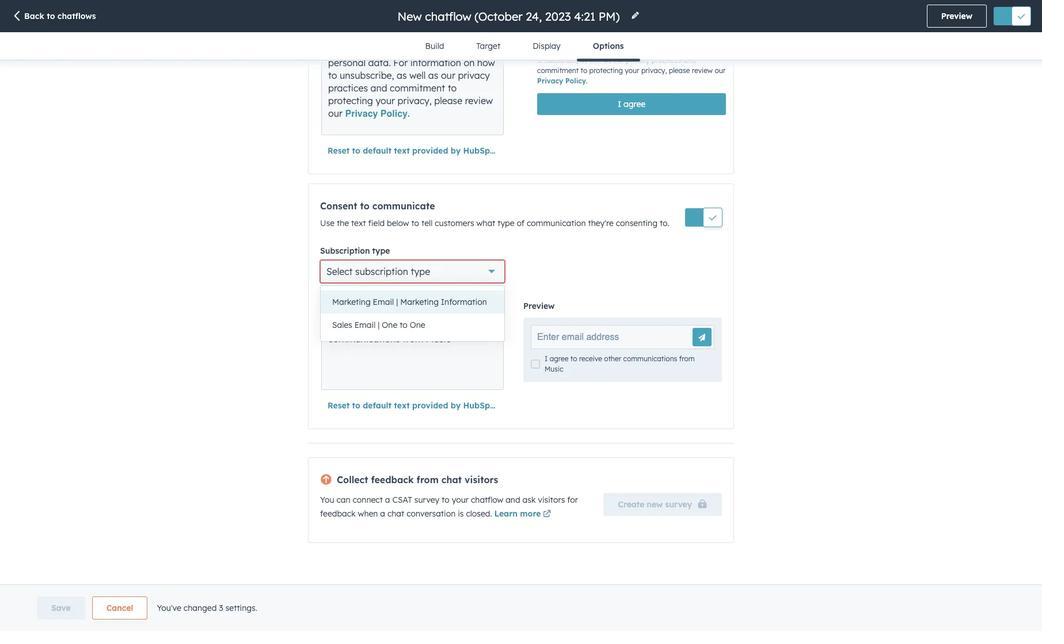 Task type: describe. For each thing, give the bounding box(es) containing it.
1 horizontal spatial chat
[[442, 475, 462, 486]]

more
[[520, 509, 541, 520]]

chat inside you can connect a csat survey to your chatflow and ask visitors for feedback when a chat conversation is closed.
[[388, 509, 404, 520]]

save
[[51, 604, 71, 614]]

your left target
[[443, 45, 463, 56]]

to give you the content requested, we need to store and process your personal data. for information on how to unsubscribe, as well as our privacy practices and commitment to protecting your privacy, please review our privacy policy .
[[537, 35, 726, 85]]

need for to give you the content requested, we need to store and process your personal data. for information on how to unsubscribe, as well as our privacy practices and commitment to protecting your privacy, please review our privacy policy .
[[662, 35, 678, 44]]

give for to give you the content requested, we need to store and process your personal data. for information on how to unsubscribe, as well as our privacy practices and commitment to protecting your privacy, please review our privacy policy .
[[547, 35, 560, 44]]

cancel
[[106, 604, 133, 614]]

feedback inside you can connect a csat survey to your chatflow and ask visitors for feedback when a chat conversation is closed.
[[320, 509, 356, 520]]

1 vertical spatial .
[[408, 108, 410, 119]]

as down build button
[[428, 70, 439, 81]]

| for one
[[378, 320, 380, 331]]

is
[[458, 509, 464, 520]]

you for to give you the content requested, we need to store and process your personal data. for information on how to unsubscribe, as well as our privacy practices and commitment to protecting your privacy, please review our
[[361, 32, 377, 43]]

survey inside button
[[666, 500, 692, 510]]

1 horizontal spatial music
[[545, 365, 564, 374]]

I agree to receive other communications from Music text field
[[328, 320, 498, 376]]

survey inside you can connect a csat survey to your chatflow and ask visitors for feedback when a chat conversation is closed.
[[414, 496, 440, 506]]

ask
[[523, 496, 536, 506]]

we for to give you the content requested, we need to store and process your personal data. for information on how to unsubscribe, as well as our privacy practices and commitment to protecting your privacy, please review our privacy policy .
[[651, 35, 660, 44]]

privacy for to give you the content requested, we need to store and process your personal data. for information on how to unsubscribe, as well as our privacy practices and commitment to protecting your privacy, please review our privacy policy .
[[626, 56, 650, 64]]

1 provided from the top
[[412, 146, 448, 156]]

1 horizontal spatial receive
[[579, 355, 602, 363]]

they're
[[588, 218, 614, 229]]

conversation
[[407, 509, 456, 520]]

you've changed 3 settings.
[[157, 604, 257, 614]]

1 horizontal spatial i agree to receive other communications from music
[[545, 355, 695, 374]]

back
[[24, 11, 44, 21]]

privacy policy link for you
[[537, 76, 586, 85]]

settings.
[[226, 604, 257, 614]]

options button
[[577, 32, 640, 61]]

review for to give you the content requested, we need to store and process your personal data. for information on how to unsubscribe, as well as our privacy practices and commitment to protecting your privacy, please review our privacy policy .
[[692, 66, 713, 75]]

none text field containing to give you the content requested, we need to store and process your personal data. for information on how to unsubscribe, as well as our privacy practices and commitment to protecting your privacy, please review our
[[328, 31, 498, 121]]

create new survey button
[[604, 494, 722, 517]]

need for to give you the content requested, we need to store and process your personal data. for information on how to unsubscribe, as well as our privacy practices and commitment to protecting your privacy, please review our
[[328, 45, 350, 56]]

label
[[361, 299, 381, 309]]

new
[[647, 500, 663, 510]]

for for to give you the content requested, we need to store and process your personal data. for information on how to unsubscribe, as well as our privacy practices and commitment to protecting your privacy, please review our privacy policy .
[[630, 45, 641, 54]]

other inside i agree to receive other communications from music text field
[[408, 321, 431, 333]]

2 reset to default text provided by hubspot button from the top
[[320, 395, 505, 418]]

target
[[477, 41, 501, 51]]

to inside text field
[[363, 321, 372, 333]]

learn
[[495, 509, 518, 520]]

1 vertical spatial text
[[351, 218, 366, 229]]

collect
[[337, 475, 368, 486]]

to give you the content requested, we need to store and process your personal data. for information on how to unsubscribe, as well as our privacy practices and commitment to protecting your privacy, please review our
[[328, 32, 498, 119]]

what
[[477, 218, 495, 229]]

2 vertical spatial agree
[[550, 355, 569, 363]]

2 reset to default text provided by hubspot from the top
[[328, 401, 498, 411]]

back to chatflows
[[24, 11, 96, 21]]

store for to give you the content requested, we need to store and process your personal data. for information on how to unsubscribe, as well as our privacy practices and commitment to protecting your privacy, please review our
[[364, 45, 386, 56]]

content for to give you the content requested, we need to store and process your personal data. for information on how to unsubscribe, as well as our privacy practices and commitment to protecting your privacy, please review our privacy policy .
[[588, 35, 613, 44]]

chatflows
[[57, 11, 96, 21]]

from inside i agree to receive other communications from music text field
[[403, 334, 424, 345]]

i agree to receive other communications from music inside i agree to receive other communications from music text field
[[328, 321, 451, 345]]

Enter email address field
[[532, 326, 693, 349]]

display
[[533, 41, 561, 51]]

information for to give you the content requested, we need to store and process your personal data. for information on how to unsubscribe, as well as our privacy practices and commitment to protecting your privacy, please review our
[[410, 57, 461, 69]]

1 horizontal spatial other
[[604, 355, 622, 363]]

well for to give you the content requested, we need to store and process your personal data. for information on how to unsubscribe, as well as our privacy practices and commitment to protecting your privacy, please review our
[[410, 70, 426, 81]]

your up privacy policy . in the left top of the page
[[376, 95, 395, 107]]

1 default from the top
[[363, 146, 392, 156]]

0 horizontal spatial visitors
[[465, 475, 498, 486]]

0 vertical spatial feedback
[[371, 475, 414, 486]]

well for to give you the content requested, we need to store and process your personal data. for information on how to unsubscribe, as well as our privacy practices and commitment to protecting your privacy, please review our privacy policy .
[[590, 56, 602, 64]]

tell
[[422, 218, 433, 229]]

learn more link
[[495, 509, 553, 523]]

commitment for to give you the content requested, we need to store and process your personal data. for information on how to unsubscribe, as well as our privacy practices and commitment to protecting your privacy, please review our privacy policy .
[[537, 66, 579, 75]]

connect
[[353, 496, 383, 506]]

requested, for to give you the content requested, we need to store and process your personal data. for information on how to unsubscribe, as well as our privacy practices and commitment to protecting your privacy, please review our
[[432, 32, 478, 43]]

practices for to give you the content requested, we need to store and process your personal data. for information on how to unsubscribe, as well as our privacy practices and commitment to protecting your privacy, please review our privacy policy .
[[652, 56, 682, 64]]

communication
[[527, 218, 586, 229]]

csat
[[392, 496, 412, 506]]

save button
[[37, 597, 85, 620]]

changed
[[184, 604, 217, 614]]

you've
[[157, 604, 181, 614]]

1 reset from the top
[[328, 146, 350, 156]]

requested, for to give you the content requested, we need to store and process your personal data. for information on how to unsubscribe, as well as our privacy practices and commitment to protecting your privacy, please review our privacy policy .
[[615, 35, 649, 44]]

to.
[[660, 218, 670, 229]]

1 one from the left
[[382, 320, 398, 331]]

when
[[358, 509, 378, 520]]

back to chatflows button
[[12, 10, 96, 23]]

the for to give you the content requested, we need to store and process your personal data. for information on how to unsubscribe, as well as our privacy practices and commitment to protecting your privacy, please review our
[[380, 32, 394, 43]]

field
[[368, 218, 385, 229]]

select subscription type
[[327, 266, 430, 278]]

1 horizontal spatial communications
[[623, 355, 677, 363]]

marketing email | marketing information
[[332, 297, 487, 308]]

policy inside to give you the content requested, we need to store and process your personal data. for information on how to unsubscribe, as well as our privacy practices and commitment to protecting your privacy, please review our privacy policy .
[[566, 76, 586, 85]]

consent to communicate
[[320, 201, 435, 212]]

receive inside text field
[[374, 321, 405, 333]]

unsubscribe, for to give you the content requested, we need to store and process your personal data. for information on how to unsubscribe, as well as our privacy practices and commitment to protecting your privacy, please review our
[[340, 70, 394, 81]]

build
[[425, 41, 444, 51]]

1 vertical spatial from
[[679, 355, 695, 363]]

agree inside text field
[[335, 321, 360, 333]]

how for to give you the content requested, we need to store and process your personal data. for information on how to unsubscribe, as well as our privacy practices and commitment to protecting your privacy, please review our privacy policy .
[[693, 45, 706, 54]]

give for to give you the content requested, we need to store and process your personal data. for information on how to unsubscribe, as well as our privacy practices and commitment to protecting your privacy, please review our
[[341, 32, 359, 43]]

link opens in a new window image inside learn more link
[[543, 511, 551, 520]]

music inside text field
[[426, 334, 451, 345]]

visitors inside you can connect a csat survey to your chatflow and ask visitors for feedback when a chat conversation is closed.
[[538, 496, 565, 506]]

below
[[387, 218, 409, 229]]

privacy policy .
[[345, 108, 410, 119]]

i inside button
[[618, 99, 622, 109]]

subscription type
[[320, 246, 390, 256]]

consent
[[320, 201, 357, 212]]

. inside to give you the content requested, we need to store and process your personal data. for information on how to unsubscribe, as well as our privacy practices and commitment to protecting your privacy, please review our privacy policy .
[[586, 76, 588, 85]]

2 default from the top
[[363, 401, 392, 411]]

email for marketing
[[373, 297, 394, 308]]

communications inside i agree to receive other communications from music text field
[[328, 334, 400, 345]]

create
[[618, 500, 645, 510]]

information
[[441, 297, 487, 308]]

please for to give you the content requested, we need to store and process your personal data. for information on how to unsubscribe, as well as our privacy practices and commitment to protecting your privacy, please review our privacy policy .
[[669, 66, 690, 75]]

2 vertical spatial from
[[417, 475, 439, 486]]

process for to give you the content requested, we need to store and process your personal data. for information on how to unsubscribe, as well as our privacy practices and commitment to protecting your privacy, please review our
[[407, 45, 441, 56]]

your right the display
[[564, 45, 579, 54]]

2 marketing from the left
[[400, 297, 439, 308]]

on for to give you the content requested, we need to store and process your personal data. for information on how to unsubscribe, as well as our privacy practices and commitment to protecting your privacy, please review our
[[464, 57, 475, 69]]

as right display button
[[580, 56, 588, 64]]

learn more
[[495, 509, 541, 520]]

1 vertical spatial a
[[380, 509, 385, 520]]

1 link opens in a new window image from the top
[[543, 509, 551, 523]]

1 vertical spatial type
[[372, 246, 390, 256]]

practices for to give you the content requested, we need to store and process your personal data. for information on how to unsubscribe, as well as our privacy practices and commitment to protecting your privacy, please review our
[[328, 83, 368, 94]]

to for to give you the content requested, we need to store and process your personal data. for information on how to unsubscribe, as well as our privacy practices and commitment to protecting your privacy, please review our
[[328, 32, 338, 43]]

review for to give you the content requested, we need to store and process your personal data. for information on how to unsubscribe, as well as our privacy practices and commitment to protecting your privacy, please review our
[[465, 95, 493, 107]]



Task type: vqa. For each thing, say whether or not it's contained in the screenshot.
survey in the You can connect a CSAT survey to your chatflow and ask visitors for feedback when a chat conversation is closed.
yes



Task type: locate. For each thing, give the bounding box(es) containing it.
1 vertical spatial default
[[363, 401, 392, 411]]

privacy, up i agree
[[642, 66, 667, 75]]

receive down enter email address field
[[579, 355, 602, 363]]

i agree to receive other communications from music down enter email address field
[[545, 355, 695, 374]]

reset to default text provided by hubspot
[[328, 146, 498, 156], [328, 401, 498, 411]]

1 vertical spatial provided
[[412, 401, 448, 411]]

store inside to give you the content requested, we need to store and process your personal data. for information on how to unsubscribe, as well as our privacy practices and commitment to protecting your privacy, please review our privacy policy .
[[689, 35, 705, 44]]

i inside text field
[[328, 321, 332, 333]]

need inside to give you the content requested, we need to store and process your personal data. for information on how to unsubscribe, as well as our privacy practices and commitment to protecting your privacy, please review our privacy policy .
[[662, 35, 678, 44]]

0 horizontal spatial privacy,
[[398, 95, 432, 107]]

protecting for to give you the content requested, we need to store and process your personal data. for information on how to unsubscribe, as well as our privacy practices and commitment to protecting your privacy, please review our privacy policy .
[[589, 66, 623, 75]]

0 horizontal spatial data.
[[368, 57, 391, 69]]

privacy, for to give you the content requested, we need to store and process your personal data. for information on how to unsubscribe, as well as our privacy practices and commitment to protecting your privacy, please review our
[[398, 95, 432, 107]]

0 horizontal spatial preview
[[524, 301, 555, 311]]

process inside to give you the content requested, we need to store and process your personal data. for information on how to unsubscribe, as well as our privacy practices and commitment to protecting your privacy, please review our privacy policy .
[[537, 45, 562, 54]]

| inside button
[[396, 297, 398, 308]]

privacy
[[537, 76, 563, 85], [345, 109, 378, 119]]

store inside to give you the content requested, we need to store and process your personal data. for information on how to unsubscribe, as well as our privacy practices and commitment to protecting your privacy, please review our
[[364, 45, 386, 56]]

2 hubspot from the top
[[463, 401, 498, 411]]

0 horizontal spatial give
[[341, 32, 359, 43]]

we for to give you the content requested, we need to store and process your personal data. for information on how to unsubscribe, as well as our privacy practices and commitment to protecting your privacy, please review our
[[480, 32, 492, 43]]

unsubscribe, for to give you the content requested, we need to store and process your personal data. for information on how to unsubscribe, as well as our privacy practices and commitment to protecting your privacy, please review our privacy policy .
[[537, 56, 578, 64]]

text
[[394, 146, 410, 156], [351, 218, 366, 229], [394, 401, 410, 411]]

content inside to give you the content requested, we need to store and process your personal data. for information on how to unsubscribe, as well as our privacy practices and commitment to protecting your privacy, please review our
[[396, 32, 429, 43]]

give inside to give you the content requested, we need to store and process your personal data. for information on how to unsubscribe, as well as our privacy practices and commitment to protecting your privacy, please review our
[[341, 32, 359, 43]]

1 vertical spatial preview
[[524, 301, 555, 311]]

collect feedback from chat visitors
[[337, 475, 498, 486]]

sales email | one to one button
[[321, 314, 505, 337]]

receive down label on the left
[[374, 321, 405, 333]]

0 horizontal spatial i agree to receive other communications from music
[[328, 321, 451, 345]]

0 vertical spatial information
[[642, 45, 681, 54]]

1 horizontal spatial need
[[662, 35, 678, 44]]

email down label on the left
[[355, 320, 376, 331]]

how inside to give you the content requested, we need to store and process your personal data. for information on how to unsubscribe, as well as our privacy practices and commitment to protecting your privacy, please review our
[[477, 57, 495, 69]]

as down the options
[[604, 56, 611, 64]]

personal for to give you the content requested, we need to store and process your personal data. for information on how to unsubscribe, as well as our privacy practices and commitment to protecting your privacy, please review our privacy policy .
[[581, 45, 609, 54]]

0 horizontal spatial requested,
[[432, 32, 478, 43]]

1 horizontal spatial please
[[669, 66, 690, 75]]

1 vertical spatial information
[[410, 57, 461, 69]]

unsubscribe, up privacy policy . in the left top of the page
[[340, 70, 394, 81]]

on inside to give you the content requested, we need to store and process your personal data. for information on how to unsubscribe, as well as our privacy practices and commitment to protecting your privacy, please review our privacy policy .
[[683, 45, 691, 54]]

how inside to give you the content requested, we need to store and process your personal data. for information on how to unsubscribe, as well as our privacy practices and commitment to protecting your privacy, please review our privacy policy .
[[693, 45, 706, 54]]

on
[[683, 45, 691, 54], [464, 57, 475, 69]]

1 marketing from the left
[[332, 297, 371, 308]]

0 horizontal spatial on
[[464, 57, 475, 69]]

you can connect a csat survey to your chatflow and ask visitors for feedback when a chat conversation is closed.
[[320, 496, 578, 520]]

1 hubspot from the top
[[463, 146, 498, 156]]

privacy, inside to give you the content requested, we need to store and process your personal data. for information on how to unsubscribe, as well as our privacy practices and commitment to protecting your privacy, please review our privacy policy .
[[642, 66, 667, 75]]

communications down sales email | one to one
[[328, 334, 400, 345]]

email inside button
[[355, 320, 376, 331]]

sales email | one to one
[[332, 320, 425, 331]]

1 horizontal spatial policy
[[566, 76, 586, 85]]

practices inside to give you the content requested, we need to store and process your personal data. for information on how to unsubscribe, as well as our privacy practices and commitment to protecting your privacy, please review our privacy policy .
[[652, 56, 682, 64]]

you
[[361, 32, 377, 43], [562, 35, 574, 44]]

list box
[[321, 286, 505, 342]]

1 vertical spatial store
[[364, 45, 386, 56]]

0 vertical spatial visitors
[[465, 475, 498, 486]]

text for text box containing to give you the content requested, we need to store and process your personal data. for information on how to unsubscribe, as well as our privacy practices and commitment to protecting your privacy, please review our
[[394, 146, 410, 156]]

0 horizontal spatial .
[[408, 108, 410, 119]]

2 one from the left
[[410, 320, 425, 331]]

privacy up i agree
[[626, 56, 650, 64]]

3
[[219, 604, 223, 614]]

checkbox label
[[320, 299, 381, 309]]

1 horizontal spatial information
[[642, 45, 681, 54]]

0 vertical spatial .
[[586, 76, 588, 85]]

1 vertical spatial privacy
[[458, 70, 490, 81]]

chat up you can connect a csat survey to your chatflow and ask visitors for feedback when a chat conversation is closed. on the bottom of page
[[442, 475, 462, 486]]

1 horizontal spatial survey
[[666, 500, 692, 510]]

agree inside button
[[624, 99, 646, 109]]

select subscription type button
[[320, 261, 505, 284]]

visitors left the for
[[538, 496, 565, 506]]

commitment inside to give you the content requested, we need to store and process your personal data. for information on how to unsubscribe, as well as our privacy practices and commitment to protecting your privacy, please review our privacy policy .
[[537, 66, 579, 75]]

policy
[[566, 76, 586, 85], [381, 109, 408, 119]]

marketing up sales email | one to one button
[[400, 297, 439, 308]]

use
[[320, 218, 335, 229]]

feedback
[[371, 475, 414, 486], [320, 509, 356, 520]]

personal inside to give you the content requested, we need to store and process your personal data. for information on how to unsubscribe, as well as our privacy practices and commitment to protecting your privacy, please review our
[[328, 57, 366, 69]]

preview button
[[927, 5, 987, 28]]

data. up i agree
[[611, 45, 628, 54]]

customers
[[435, 218, 474, 229]]

1 vertical spatial receive
[[579, 355, 602, 363]]

1 horizontal spatial data.
[[611, 45, 628, 54]]

please inside to give you the content requested, we need to store and process your personal data. for information on how to unsubscribe, as well as our privacy practices and commitment to protecting your privacy, please review our
[[434, 95, 463, 107]]

data.
[[611, 45, 628, 54], [368, 57, 391, 69]]

| down label on the left
[[378, 320, 380, 331]]

feedback up csat
[[371, 475, 414, 486]]

the left build button
[[380, 32, 394, 43]]

0 vertical spatial policy
[[566, 76, 586, 85]]

you inside to give you the content requested, we need to store and process your personal data. for information on how to unsubscribe, as well as our privacy practices and commitment to protecting your privacy, please review our
[[361, 32, 377, 43]]

protecting down options button
[[589, 66, 623, 75]]

as up privacy policy . in the left top of the page
[[397, 70, 407, 81]]

link opens in a new window image
[[543, 509, 551, 523], [543, 511, 551, 520]]

email inside button
[[373, 297, 394, 308]]

1 vertical spatial hubspot
[[463, 401, 498, 411]]

1 horizontal spatial to
[[537, 35, 545, 44]]

2 vertical spatial text
[[394, 401, 410, 411]]

feedback down can
[[320, 509, 356, 520]]

|
[[396, 297, 398, 308], [378, 320, 380, 331]]

0 vertical spatial provided
[[412, 146, 448, 156]]

1 horizontal spatial store
[[689, 35, 705, 44]]

None text field
[[328, 31, 498, 121]]

data. inside to give you the content requested, we need to store and process your personal data. for information on how to unsubscribe, as well as our privacy practices and commitment to protecting your privacy, please review our
[[368, 57, 391, 69]]

data. inside to give you the content requested, we need to store and process your personal data. for information on how to unsubscribe, as well as our privacy practices and commitment to protecting your privacy, please review our privacy policy .
[[611, 45, 628, 54]]

1 vertical spatial music
[[545, 365, 564, 374]]

your inside you can connect a csat survey to your chatflow and ask visitors for feedback when a chat conversation is closed.
[[452, 496, 469, 506]]

information right options button
[[642, 45, 681, 54]]

communicate
[[372, 201, 435, 212]]

2 vertical spatial i
[[545, 355, 548, 363]]

email for sales
[[355, 320, 376, 331]]

reset
[[328, 146, 350, 156], [328, 401, 350, 411]]

0 vertical spatial please
[[669, 66, 690, 75]]

you inside to give you the content requested, we need to store and process your personal data. for information on how to unsubscribe, as well as our privacy practices and commitment to protecting your privacy, please review our privacy policy .
[[562, 35, 574, 44]]

a left csat
[[385, 496, 390, 506]]

protecting
[[589, 66, 623, 75], [328, 95, 373, 107]]

1 vertical spatial visitors
[[538, 496, 565, 506]]

1 reset to default text provided by hubspot button from the top
[[320, 140, 505, 163]]

process for to give you the content requested, we need to store and process your personal data. for information on how to unsubscribe, as well as our privacy practices and commitment to protecting your privacy, please review our privacy policy .
[[537, 45, 562, 54]]

0 vertical spatial commitment
[[537, 66, 579, 75]]

hubspot
[[463, 146, 498, 156], [463, 401, 498, 411]]

1 vertical spatial need
[[328, 45, 350, 56]]

1 reset to default text provided by hubspot from the top
[[328, 146, 498, 156]]

privacy down target button
[[458, 70, 490, 81]]

the right "use"
[[337, 218, 349, 229]]

reset to default text provided by hubspot button
[[320, 140, 505, 163], [320, 395, 505, 418]]

to for to give you the content requested, we need to store and process your personal data. for information on how to unsubscribe, as well as our privacy practices and commitment to protecting your privacy, please review our privacy policy .
[[537, 35, 545, 44]]

i
[[618, 99, 622, 109], [328, 321, 332, 333], [545, 355, 548, 363]]

1 vertical spatial privacy policy link
[[345, 109, 408, 119]]

1 vertical spatial by
[[451, 401, 461, 411]]

0 horizontal spatial policy
[[381, 109, 408, 119]]

other down marketing email | marketing information button
[[408, 321, 431, 333]]

0 vertical spatial i agree to receive other communications from music
[[328, 321, 451, 345]]

data. for to give you the content requested, we need to store and process your personal data. for information on how to unsubscribe, as well as our privacy practices and commitment to protecting your privacy, please review our
[[368, 57, 391, 69]]

for
[[567, 496, 578, 506]]

0 vertical spatial on
[[683, 45, 691, 54]]

0 horizontal spatial well
[[410, 70, 426, 81]]

for inside to give you the content requested, we need to store and process your personal data. for information on how to unsubscribe, as well as our privacy practices and commitment to protecting your privacy, please review our
[[394, 57, 408, 69]]

type inside dropdown button
[[411, 266, 430, 278]]

1 vertical spatial protecting
[[328, 95, 373, 107]]

commitment down display button
[[537, 66, 579, 75]]

privacy, inside to give you the content requested, we need to store and process your personal data. for information on how to unsubscribe, as well as our privacy practices and commitment to protecting your privacy, please review our
[[398, 95, 432, 107]]

0 horizontal spatial please
[[434, 95, 463, 107]]

2 by from the top
[[451, 401, 461, 411]]

type up subscription
[[372, 246, 390, 256]]

process inside to give you the content requested, we need to store and process your personal data. for information on how to unsubscribe, as well as our privacy practices and commitment to protecting your privacy, please review our
[[407, 45, 441, 56]]

the for to give you the content requested, we need to store and process your personal data. for information on how to unsubscribe, as well as our privacy practices and commitment to protecting your privacy, please review our privacy policy .
[[576, 35, 586, 44]]

1 horizontal spatial preview
[[941, 11, 973, 21]]

store
[[689, 35, 705, 44], [364, 45, 386, 56]]

1 horizontal spatial you
[[562, 35, 574, 44]]

select
[[327, 266, 353, 278]]

for for to give you the content requested, we need to store and process your personal data. for information on how to unsubscribe, as well as our privacy practices and commitment to protecting your privacy, please review our
[[394, 57, 408, 69]]

0 vertical spatial review
[[692, 66, 713, 75]]

0 horizontal spatial the
[[337, 218, 349, 229]]

type
[[498, 218, 515, 229], [372, 246, 390, 256], [411, 266, 430, 278]]

type up marketing email | marketing information button
[[411, 266, 430, 278]]

can
[[337, 496, 351, 506]]

use the text field below to tell customers what type of communication they're consenting to.
[[320, 218, 670, 229]]

0 vertical spatial reset
[[328, 146, 350, 156]]

1 horizontal spatial visitors
[[538, 496, 565, 506]]

give
[[341, 32, 359, 43], [547, 35, 560, 44]]

survey right new
[[666, 500, 692, 510]]

and inside you can connect a csat survey to your chatflow and ask visitors for feedback when a chat conversation is closed.
[[506, 496, 520, 506]]

and
[[707, 35, 720, 44], [388, 45, 405, 56], [684, 56, 696, 64], [371, 83, 387, 94], [506, 496, 520, 506]]

build button
[[409, 32, 460, 60]]

the left the options
[[576, 35, 586, 44]]

1 vertical spatial feedback
[[320, 509, 356, 520]]

practices up i agree button on the right of page
[[652, 56, 682, 64]]

1 horizontal spatial we
[[651, 35, 660, 44]]

protecting inside to give you the content requested, we need to store and process your personal data. for information on how to unsubscribe, as well as our privacy practices and commitment to protecting your privacy, please review our
[[328, 95, 373, 107]]

we inside to give you the content requested, we need to store and process your personal data. for information on how to unsubscribe, as well as our privacy practices and commitment to protecting your privacy, please review our privacy policy .
[[651, 35, 660, 44]]

your up "is"
[[452, 496, 469, 506]]

survey up conversation
[[414, 496, 440, 506]]

well inside to give you the content requested, we need to store and process your personal data. for information on how to unsubscribe, as well as our privacy practices and commitment to protecting your privacy, please review our
[[410, 70, 426, 81]]

to
[[47, 11, 55, 21], [680, 35, 687, 44], [352, 45, 361, 56], [708, 45, 715, 54], [581, 66, 588, 75], [328, 70, 337, 81], [448, 83, 457, 94], [352, 146, 360, 156], [360, 201, 370, 212], [411, 218, 419, 229], [400, 320, 408, 331], [363, 321, 372, 333], [571, 355, 577, 363], [352, 401, 360, 411], [442, 496, 450, 506]]

consenting
[[616, 218, 658, 229]]

well down build
[[410, 70, 426, 81]]

| right label on the left
[[396, 297, 398, 308]]

1 by from the top
[[451, 146, 461, 156]]

please inside to give you the content requested, we need to store and process your personal data. for information on how to unsubscribe, as well as our privacy practices and commitment to protecting your privacy, please review our privacy policy .
[[669, 66, 690, 75]]

1 horizontal spatial unsubscribe,
[[537, 56, 578, 64]]

0 horizontal spatial privacy
[[458, 70, 490, 81]]

by
[[451, 146, 461, 156], [451, 401, 461, 411]]

the inside to give you the content requested, we need to store and process your personal data. for information on how to unsubscribe, as well as our privacy practices and commitment to protecting your privacy, please review our
[[380, 32, 394, 43]]

policy inside privacy policy .
[[381, 109, 408, 119]]

information for to give you the content requested, we need to store and process your personal data. for information on how to unsubscribe, as well as our privacy practices and commitment to protecting your privacy, please review our privacy policy .
[[642, 45, 681, 54]]

we inside to give you the content requested, we need to store and process your personal data. for information on how to unsubscribe, as well as our privacy practices and commitment to protecting your privacy, please review our
[[480, 32, 492, 43]]

0 vertical spatial music
[[426, 334, 451, 345]]

from
[[403, 334, 424, 345], [679, 355, 695, 363], [417, 475, 439, 486]]

the inside to give you the content requested, we need to store and process your personal data. for information on how to unsubscribe, as well as our privacy practices and commitment to protecting your privacy, please review our privacy policy .
[[576, 35, 586, 44]]

1 vertical spatial for
[[394, 57, 408, 69]]

chatflow
[[471, 496, 504, 506]]

information
[[642, 45, 681, 54], [410, 57, 461, 69]]

| for marketing
[[396, 297, 398, 308]]

commitment for to give you the content requested, we need to store and process your personal data. for information on how to unsubscribe, as well as our privacy practices and commitment to protecting your privacy, please review our
[[390, 83, 445, 94]]

you for to give you the content requested, we need to store and process your personal data. for information on how to unsubscribe, as well as our privacy practices and commitment to protecting your privacy, please review our privacy policy .
[[562, 35, 574, 44]]

1 horizontal spatial practices
[[652, 56, 682, 64]]

i agree button
[[537, 93, 726, 115]]

one down marketing email | marketing information button
[[410, 320, 425, 331]]

1 vertical spatial review
[[465, 95, 493, 107]]

navigation
[[409, 32, 640, 61]]

personal
[[581, 45, 609, 54], [328, 57, 366, 69]]

agree down checkbox label
[[335, 321, 360, 333]]

protecting inside to give you the content requested, we need to store and process your personal data. for information on how to unsubscribe, as well as our privacy practices and commitment to protecting your privacy, please review our privacy policy .
[[589, 66, 623, 75]]

data. up privacy policy . in the left top of the page
[[368, 57, 391, 69]]

store for to give you the content requested, we need to store and process your personal data. for information on how to unsubscribe, as well as our privacy practices and commitment to protecting your privacy, please review our privacy policy .
[[689, 35, 705, 44]]

privacy inside privacy policy .
[[345, 109, 378, 119]]

one
[[382, 320, 398, 331], [410, 320, 425, 331]]

0 horizontal spatial i
[[328, 321, 332, 333]]

navigation containing build
[[409, 32, 640, 61]]

0 horizontal spatial chat
[[388, 509, 404, 520]]

privacy
[[626, 56, 650, 64], [458, 70, 490, 81]]

1 vertical spatial practices
[[328, 83, 368, 94]]

1 horizontal spatial commitment
[[537, 66, 579, 75]]

privacy inside to give you the content requested, we need to store and process your personal data. for information on how to unsubscribe, as well as our privacy practices and commitment to protecting your privacy, please review our privacy policy .
[[626, 56, 650, 64]]

give inside to give you the content requested, we need to store and process your personal data. for information on how to unsubscribe, as well as our privacy practices and commitment to protecting your privacy, please review our privacy policy .
[[547, 35, 560, 44]]

survey
[[414, 496, 440, 506], [666, 500, 692, 510]]

0 vertical spatial a
[[385, 496, 390, 506]]

well
[[590, 56, 602, 64], [410, 70, 426, 81]]

0 horizontal spatial feedback
[[320, 509, 356, 520]]

privacy policy link for .
[[345, 109, 408, 119]]

1 vertical spatial chat
[[388, 509, 404, 520]]

0 vertical spatial |
[[396, 297, 398, 308]]

2 horizontal spatial agree
[[624, 99, 646, 109]]

closed.
[[466, 509, 492, 520]]

unsubscribe, inside to give you the content requested, we need to store and process your personal data. for information on how to unsubscribe, as well as our privacy practices and commitment to protecting your privacy, please review our
[[340, 70, 394, 81]]

unsubscribe, down the display
[[537, 56, 578, 64]]

practices
[[652, 56, 682, 64], [328, 83, 368, 94]]

i agree to receive other communications from music down label on the left
[[328, 321, 451, 345]]

1 horizontal spatial .
[[586, 76, 588, 85]]

2 reset from the top
[[328, 401, 350, 411]]

practices inside to give you the content requested, we need to store and process your personal data. for information on how to unsubscribe, as well as our privacy practices and commitment to protecting your privacy, please review our
[[328, 83, 368, 94]]

our
[[613, 56, 624, 64], [715, 66, 726, 75], [441, 70, 456, 81], [328, 108, 343, 119]]

music
[[426, 334, 451, 345], [545, 365, 564, 374]]

1 vertical spatial i agree to receive other communications from music
[[545, 355, 695, 374]]

target button
[[460, 32, 517, 60]]

privacy, for to give you the content requested, we need to store and process your personal data. for information on how to unsubscribe, as well as our privacy practices and commitment to protecting your privacy, please review our privacy policy .
[[642, 66, 667, 75]]

other down enter email address field
[[604, 355, 622, 363]]

we right the options
[[651, 35, 660, 44]]

2 horizontal spatial i
[[618, 99, 622, 109]]

personal inside to give you the content requested, we need to store and process your personal data. for information on how to unsubscribe, as well as our privacy practices and commitment to protecting your privacy, please review our privacy policy .
[[581, 45, 609, 54]]

2 link opens in a new window image from the top
[[543, 511, 551, 520]]

to inside you can connect a csat survey to your chatflow and ask visitors for feedback when a chat conversation is closed.
[[442, 496, 450, 506]]

content for to give you the content requested, we need to store and process your personal data. for information on how to unsubscribe, as well as our privacy practices and commitment to protecting your privacy, please review our
[[396, 32, 429, 43]]

privacy inside to give you the content requested, we need to store and process your personal data. for information on how to unsubscribe, as well as our privacy practices and commitment to protecting your privacy, please review our
[[458, 70, 490, 81]]

1 horizontal spatial for
[[630, 45, 641, 54]]

content
[[396, 32, 429, 43], [588, 35, 613, 44]]

1 vertical spatial privacy
[[345, 109, 378, 119]]

one down marketing email | marketing information
[[382, 320, 398, 331]]

display button
[[517, 32, 577, 60]]

chat
[[442, 475, 462, 486], [388, 509, 404, 520]]

commitment down build
[[390, 83, 445, 94]]

text for i agree to receive other communications from music text field
[[394, 401, 410, 411]]

a right when
[[380, 509, 385, 520]]

need inside to give you the content requested, we need to store and process your personal data. for information on how to unsubscribe, as well as our privacy practices and commitment to protecting your privacy, please review our
[[328, 45, 350, 56]]

0 horizontal spatial we
[[480, 32, 492, 43]]

1 horizontal spatial review
[[692, 66, 713, 75]]

commitment inside to give you the content requested, we need to store and process your personal data. for information on how to unsubscribe, as well as our privacy practices and commitment to protecting your privacy, please review our
[[390, 83, 445, 94]]

for left build button
[[394, 57, 408, 69]]

how for to give you the content requested, we need to store and process your personal data. for information on how to unsubscribe, as well as our privacy practices and commitment to protecting your privacy, please review our
[[477, 57, 495, 69]]

how
[[693, 45, 706, 54], [477, 57, 495, 69]]

content inside to give you the content requested, we need to store and process your personal data. for information on how to unsubscribe, as well as our privacy practices and commitment to protecting your privacy, please review our privacy policy .
[[588, 35, 613, 44]]

0 vertical spatial protecting
[[589, 66, 623, 75]]

1 horizontal spatial process
[[537, 45, 562, 54]]

cancel button
[[92, 597, 148, 620]]

| inside button
[[378, 320, 380, 331]]

1 horizontal spatial how
[[693, 45, 706, 54]]

0 vertical spatial preview
[[941, 11, 973, 21]]

0 horizontal spatial communications
[[328, 334, 400, 345]]

review inside to give you the content requested, we need to store and process your personal data. for information on how to unsubscribe, as well as our privacy practices and commitment to protecting your privacy, please review our privacy policy .
[[692, 66, 713, 75]]

you
[[320, 496, 334, 506]]

1 horizontal spatial agree
[[550, 355, 569, 363]]

on for to give you the content requested, we need to store and process your personal data. for information on how to unsubscribe, as well as our privacy practices and commitment to protecting your privacy, please review our privacy policy .
[[683, 45, 691, 54]]

agree down to give you the content requested, we need to store and process your personal data. for information on how to unsubscribe, as well as our privacy practices and commitment to protecting your privacy, please review our privacy policy .
[[624, 99, 646, 109]]

of
[[517, 218, 525, 229]]

list box containing marketing email | marketing information
[[321, 286, 505, 342]]

0 vertical spatial chat
[[442, 475, 462, 486]]

for right the options
[[630, 45, 641, 54]]

1 horizontal spatial give
[[547, 35, 560, 44]]

0 horizontal spatial receive
[[374, 321, 405, 333]]

information down build
[[410, 57, 461, 69]]

data. for to give you the content requested, we need to store and process your personal data. for information on how to unsubscribe, as well as our privacy practices and commitment to protecting your privacy, please review our privacy policy .
[[611, 45, 628, 54]]

to inside to give you the content requested, we need to store and process your personal data. for information on how to unsubscribe, as well as our privacy practices and commitment to protecting your privacy, please review our privacy policy .
[[537, 35, 545, 44]]

we right build button
[[480, 32, 492, 43]]

i agree
[[618, 99, 646, 109]]

create new survey
[[618, 500, 692, 510]]

2 provided from the top
[[412, 401, 448, 411]]

subscription
[[320, 246, 370, 256]]

1 horizontal spatial privacy policy link
[[537, 76, 586, 85]]

review inside to give you the content requested, we need to store and process your personal data. for information on how to unsubscribe, as well as our privacy practices and commitment to protecting your privacy, please review our
[[465, 95, 493, 107]]

please
[[669, 66, 690, 75], [434, 95, 463, 107]]

checkbox
[[320, 299, 359, 309]]

protecting up privacy policy . in the left top of the page
[[328, 95, 373, 107]]

0 horizontal spatial music
[[426, 334, 451, 345]]

please for to give you the content requested, we need to store and process your personal data. for information on how to unsubscribe, as well as our privacy practices and commitment to protecting your privacy, please review our
[[434, 95, 463, 107]]

personal for to give you the content requested, we need to store and process your personal data. for information on how to unsubscribe, as well as our privacy practices and commitment to protecting your privacy, please review our
[[328, 57, 366, 69]]

practices up privacy policy . in the left top of the page
[[328, 83, 368, 94]]

privacy, up privacy policy . in the left top of the page
[[398, 95, 432, 107]]

requested, inside to give you the content requested, we need to store and process your personal data. for information on how to unsubscribe, as well as our privacy practices and commitment to protecting your privacy, please review our privacy policy .
[[615, 35, 649, 44]]

options
[[593, 41, 624, 51]]

1 horizontal spatial i
[[545, 355, 548, 363]]

sales
[[332, 320, 352, 331]]

preview inside 'button'
[[941, 11, 973, 21]]

email
[[373, 297, 394, 308], [355, 320, 376, 331]]

requested, inside to give you the content requested, we need to store and process your personal data. for information on how to unsubscribe, as well as our privacy practices and commitment to protecting your privacy, please review our
[[432, 32, 478, 43]]

well down the options
[[590, 56, 602, 64]]

0 vertical spatial type
[[498, 218, 515, 229]]

marketing email | marketing information button
[[321, 291, 505, 314]]

privacy policy link
[[537, 76, 586, 85], [345, 109, 408, 119]]

email up sales email | one to one
[[373, 297, 394, 308]]

chat down csat
[[388, 509, 404, 520]]

to inside to give you the content requested, we need to store and process your personal data. for information on how to unsubscribe, as well as our privacy practices and commitment to protecting your privacy, please review our
[[328, 32, 338, 43]]

1 vertical spatial communications
[[623, 355, 677, 363]]

0 horizontal spatial marketing
[[332, 297, 371, 308]]

communications down enter email address field
[[623, 355, 677, 363]]

information inside to give you the content requested, we need to store and process your personal data. for information on how to unsubscribe, as well as our privacy practices and commitment to protecting your privacy, please review our
[[410, 57, 461, 69]]

None field
[[397, 8, 624, 24]]

for inside to give you the content requested, we need to store and process your personal data. for information on how to unsubscribe, as well as our privacy practices and commitment to protecting your privacy, please review our privacy policy .
[[630, 45, 641, 54]]

0 vertical spatial unsubscribe,
[[537, 56, 578, 64]]

well inside to give you the content requested, we need to store and process your personal data. for information on how to unsubscribe, as well as our privacy practices and commitment to protecting your privacy, please review our privacy policy .
[[590, 56, 602, 64]]

agree down enter email address field
[[550, 355, 569, 363]]

0 horizontal spatial how
[[477, 57, 495, 69]]

protecting for to give you the content requested, we need to store and process your personal data. for information on how to unsubscribe, as well as our privacy practices and commitment to protecting your privacy, please review our
[[328, 95, 373, 107]]

your down options button
[[625, 66, 640, 75]]

on inside to give you the content requested, we need to store and process your personal data. for information on how to unsubscribe, as well as our privacy practices and commitment to protecting your privacy, please review our
[[464, 57, 475, 69]]

0 horizontal spatial survey
[[414, 496, 440, 506]]

type left 'of'
[[498, 218, 515, 229]]

i agree to receive other communications from music
[[328, 321, 451, 345], [545, 355, 695, 374]]

0 horizontal spatial store
[[364, 45, 386, 56]]

marketing up sales
[[332, 297, 371, 308]]

privacy for to give you the content requested, we need to store and process your personal data. for information on how to unsubscribe, as well as our privacy practices and commitment to protecting your privacy, please review our
[[458, 70, 490, 81]]

unsubscribe, inside to give you the content requested, we need to store and process your personal data. for information on how to unsubscribe, as well as our privacy practices and commitment to protecting your privacy, please review our privacy policy .
[[537, 56, 578, 64]]

subscription
[[355, 266, 408, 278]]

information inside to give you the content requested, we need to store and process your personal data. for information on how to unsubscribe, as well as our privacy practices and commitment to protecting your privacy, please review our privacy policy .
[[642, 45, 681, 54]]

visitors up chatflow
[[465, 475, 498, 486]]

privacy inside to give you the content requested, we need to store and process your personal data. for information on how to unsubscribe, as well as our privacy practices and commitment to protecting your privacy, please review our privacy policy .
[[537, 76, 563, 85]]



